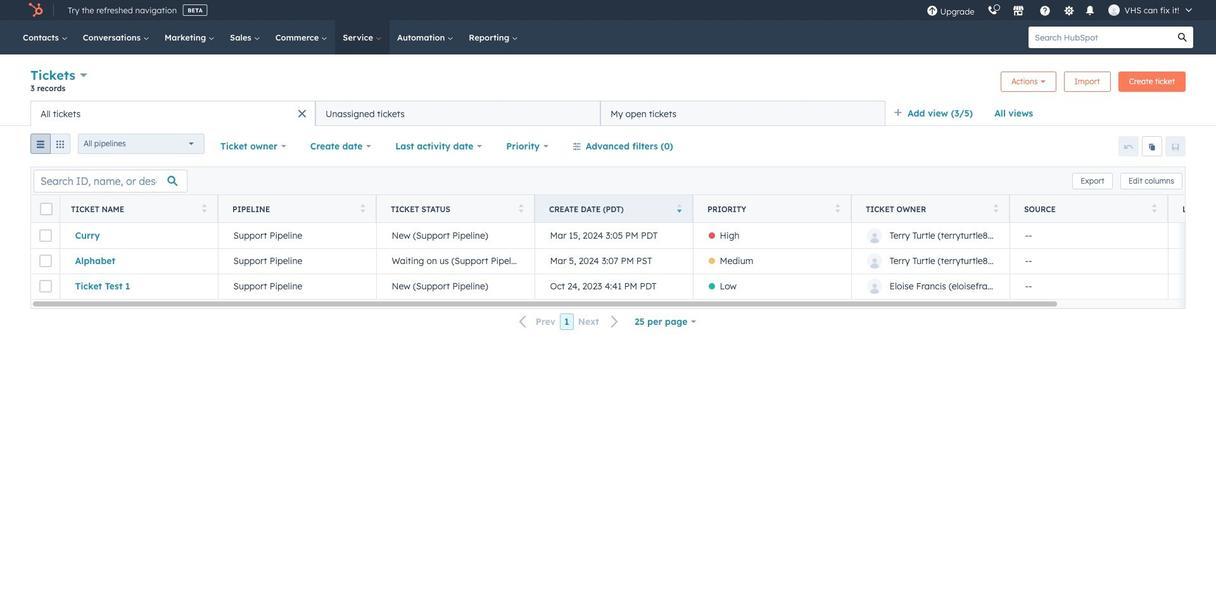 Task type: describe. For each thing, give the bounding box(es) containing it.
press to sort. image for second press to sort. element from left
[[360, 204, 365, 213]]

1 press to sort. element from the left
[[202, 204, 207, 214]]

jer mill image
[[1108, 4, 1120, 16]]

6 press to sort. element from the left
[[1152, 204, 1157, 214]]



Task type: vqa. For each thing, say whether or not it's contained in the screenshot.
fourth Press To Sort. element from the right
yes



Task type: locate. For each thing, give the bounding box(es) containing it.
3 press to sort. element from the left
[[519, 204, 523, 214]]

descending sort. press to sort ascending. element
[[677, 204, 682, 214]]

1 press to sort. image from the left
[[835, 204, 840, 213]]

press to sort. image
[[202, 204, 207, 213], [360, 204, 365, 213], [519, 204, 523, 213], [994, 204, 998, 213]]

press to sort. element
[[202, 204, 207, 214], [360, 204, 365, 214], [519, 204, 523, 214], [835, 204, 840, 214], [994, 204, 998, 214], [1152, 204, 1157, 214]]

5 press to sort. element from the left
[[994, 204, 998, 214]]

3 press to sort. image from the left
[[519, 204, 523, 213]]

4 press to sort. element from the left
[[835, 204, 840, 214]]

2 press to sort. image from the left
[[360, 204, 365, 213]]

pagination navigation
[[512, 313, 626, 330]]

Search HubSpot search field
[[1029, 27, 1172, 48]]

press to sort. image
[[835, 204, 840, 213], [1152, 204, 1157, 213]]

press to sort. image for 1st press to sort. element from left
[[202, 204, 207, 213]]

marketplaces image
[[1013, 6, 1024, 17]]

4 press to sort. image from the left
[[994, 204, 998, 213]]

2 press to sort. element from the left
[[360, 204, 365, 214]]

0 horizontal spatial press to sort. image
[[835, 204, 840, 213]]

2 press to sort. image from the left
[[1152, 204, 1157, 213]]

Search ID, name, or description search field
[[34, 169, 188, 192]]

banner
[[30, 66, 1186, 101]]

descending sort. press to sort ascending. image
[[677, 204, 682, 213]]

menu
[[920, 0, 1201, 20]]

press to sort. image for second press to sort. element from right
[[994, 204, 998, 213]]

press to sort. image for 3rd press to sort. element from left
[[519, 204, 523, 213]]

1 horizontal spatial press to sort. image
[[1152, 204, 1157, 213]]

group
[[30, 134, 70, 159]]

1 press to sort. image from the left
[[202, 204, 207, 213]]



